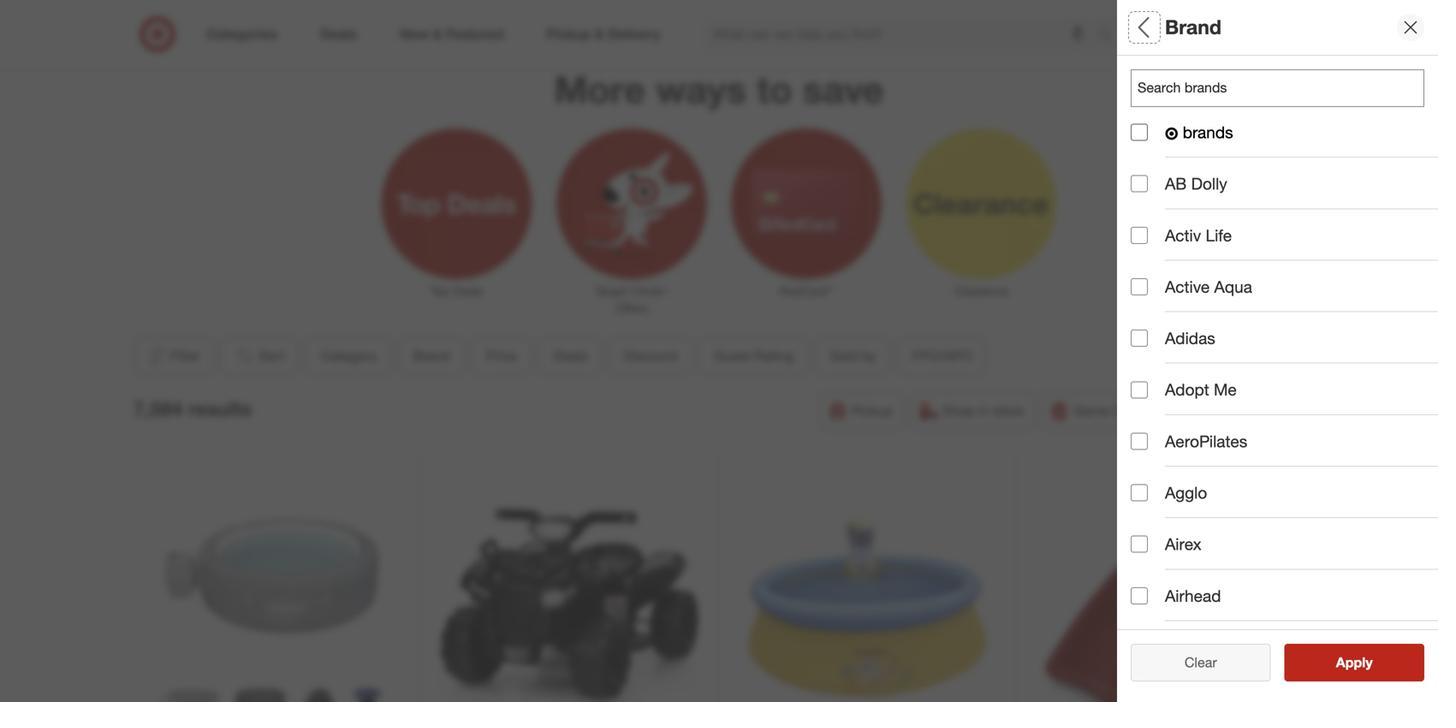 Task type: vqa. For each thing, say whether or not it's contained in the screenshot.
$300.00 in $300.00 When purchased online Assembly starting at $39 at Target.com/Assembly
no



Task type: locate. For each thing, give the bounding box(es) containing it.
1 horizontal spatial price button
[[1131, 176, 1438, 235]]

0 horizontal spatial sold by
[[830, 347, 876, 364]]

What can we help you find? suggestions appear below search field
[[703, 15, 1102, 53]]

2 vertical spatial deals
[[553, 347, 588, 364]]

0 horizontal spatial guest rating
[[714, 347, 794, 364]]

target
[[595, 283, 628, 298]]

guest
[[714, 347, 751, 364], [1131, 373, 1177, 393]]

add to cart
[[784, 2, 839, 14], [952, 2, 1007, 14], [1121, 2, 1176, 14]]

rating
[[755, 347, 794, 364], [1181, 373, 1232, 393]]

clear down for
[[1185, 654, 1217, 671]]

results for see
[[1347, 661, 1391, 678]]

0 vertical spatial category
[[1131, 73, 1202, 93]]

guest rating inside all filters 'dialog'
[[1131, 373, 1232, 393]]

1 horizontal spatial guest
[[1131, 373, 1177, 393]]

brand button
[[1131, 116, 1438, 176], [399, 337, 465, 375]]

fpo/apo button up stock in the right bottom of the page
[[1131, 475, 1438, 535]]

adopt me
[[1165, 380, 1237, 400]]

pickup button
[[820, 392, 904, 430]]

0 horizontal spatial category button
[[306, 337, 392, 375]]

guest rating up delivery
[[1131, 373, 1232, 393]]

0 vertical spatial deals
[[1131, 253, 1175, 273]]

7584 results for sports & outdoors deals
[[1131, 626, 1377, 642]]

deals
[[1344, 626, 1377, 642]]

0 vertical spatial rating
[[755, 347, 794, 364]]

discount down active
[[1131, 313, 1200, 333]]

1 horizontal spatial results
[[1165, 626, 1206, 642]]

0 horizontal spatial guest rating button
[[699, 337, 809, 375]]

results for 7,584
[[188, 397, 252, 421]]

discount down offers
[[624, 347, 678, 364]]

deals button
[[1131, 235, 1438, 295], [539, 337, 602, 375]]

0 horizontal spatial price
[[486, 347, 517, 364]]

adopt
[[1165, 380, 1210, 400]]

guest rating
[[714, 347, 794, 364], [1131, 373, 1232, 393]]

0 vertical spatial price
[[1131, 193, 1171, 213]]

clearance
[[954, 283, 1009, 298]]

Include out of stock checkbox
[[1131, 552, 1148, 569]]

1 vertical spatial sold by button
[[1131, 415, 1438, 475]]

1 vertical spatial deals button
[[539, 337, 602, 375]]

1 horizontal spatial guest rating
[[1131, 373, 1232, 393]]

0 horizontal spatial deals
[[453, 283, 483, 298]]

brand
[[1165, 15, 1222, 39], [1131, 133, 1178, 153], [413, 347, 450, 364]]

activ
[[1165, 225, 1201, 245]]

2 horizontal spatial add to cart button
[[1080, 0, 1217, 22]]

clear left all
[[1176, 661, 1209, 678]]

1 horizontal spatial deals button
[[1131, 235, 1438, 295]]

0 horizontal spatial sold by button
[[815, 337, 891, 375]]

brand right "all"
[[1165, 15, 1222, 39]]

1 horizontal spatial guest rating button
[[1131, 355, 1438, 415]]

1 horizontal spatial add to cart button
[[911, 0, 1049, 22]]

0 horizontal spatial add
[[784, 2, 803, 14]]

results left for
[[1165, 626, 1206, 642]]

day
[[1113, 402, 1137, 419]]

1 vertical spatial category
[[321, 347, 377, 364]]

1 horizontal spatial add to cart
[[952, 2, 1007, 14]]

0 vertical spatial deals button
[[1131, 235, 1438, 295]]

brand down top
[[413, 347, 450, 364]]

sold by
[[830, 347, 876, 364], [1131, 433, 1188, 453]]

2 horizontal spatial add to cart
[[1121, 2, 1176, 14]]

active aqua
[[1165, 277, 1252, 297]]

category right sort
[[321, 347, 377, 364]]

0 vertical spatial fpo/apo
[[912, 347, 972, 364]]

deals
[[1131, 253, 1175, 273], [453, 283, 483, 298], [553, 347, 588, 364]]

1 horizontal spatial sold
[[1131, 433, 1165, 453]]

0 vertical spatial sold
[[830, 347, 858, 364]]

2 horizontal spatial add
[[1121, 2, 1140, 14]]

see
[[1318, 661, 1343, 678]]

flexible flyer sled 48" image
[[1034, 467, 1298, 702], [1034, 467, 1298, 702]]

rating down the redcard™
[[755, 347, 794, 364]]

1 vertical spatial fpo/apo
[[1131, 493, 1205, 513]]

search button
[[1090, 15, 1131, 57]]

1 horizontal spatial fpo/apo button
[[1131, 475, 1438, 535]]

coleman sicily saluspa inflatable round outdoor hot tub spa with 180 soothing airjets, filter cartridge, and insulated cover image
[[140, 467, 404, 702], [140, 467, 404, 702]]

None checkbox
[[1131, 124, 1148, 141]]

add to cart button
[[742, 0, 880, 22], [911, 0, 1049, 22], [1080, 0, 1217, 22]]

sold by up 'pickup' button
[[830, 347, 876, 364]]

by inside all filters 'dialog'
[[1170, 433, 1188, 453]]

2 cart from the left
[[987, 2, 1007, 14]]

see results button
[[1285, 651, 1425, 688]]

store
[[993, 402, 1024, 419]]

1 vertical spatial price
[[486, 347, 517, 364]]

fpo/apo
[[912, 347, 972, 364], [1131, 493, 1205, 513]]

jleisure sun club 12010 5 foot x 16.5 inch 1 to 2 person capacity 3d kids outdoor above ground inflatable kiddie swimming pool, blue image
[[736, 467, 1000, 702], [736, 467, 1000, 702]]

sports
[[1230, 626, 1269, 642]]

0 horizontal spatial cart
[[819, 2, 839, 14]]

guest rating down the redcard™
[[714, 347, 794, 364]]

0 vertical spatial brand
[[1165, 15, 1222, 39]]

1 horizontal spatial cart
[[987, 2, 1007, 14]]

sold
[[830, 347, 858, 364], [1131, 433, 1165, 453]]

2 horizontal spatial deals
[[1131, 253, 1175, 273]]

results down the deals
[[1347, 661, 1391, 678]]

target circle™ offers
[[595, 283, 668, 315]]

discount
[[1131, 313, 1200, 333], [624, 347, 678, 364]]

2 horizontal spatial cart
[[1156, 2, 1176, 14]]

3 add to cart from the left
[[1121, 2, 1176, 14]]

0 horizontal spatial results
[[188, 397, 252, 421]]

Agglo checkbox
[[1131, 484, 1148, 501]]

results right 7,584
[[188, 397, 252, 421]]

1 horizontal spatial add
[[952, 2, 972, 14]]

brand inside all filters 'dialog'
[[1131, 133, 1178, 153]]

0 horizontal spatial rating
[[755, 347, 794, 364]]

top deals link
[[369, 125, 544, 299]]

1 horizontal spatial discount
[[1131, 313, 1200, 333]]

2 horizontal spatial results
[[1347, 661, 1391, 678]]

clear inside all filters 'dialog'
[[1176, 661, 1209, 678]]

1 horizontal spatial discount button
[[1131, 295, 1438, 355]]

fpo/apo up airex
[[1131, 493, 1205, 513]]

Adidas checkbox
[[1131, 330, 1148, 347]]

0 horizontal spatial add to cart
[[784, 2, 839, 14]]

of
[[1251, 550, 1265, 570]]

1 vertical spatial rating
[[1181, 373, 1232, 393]]

out
[[1223, 550, 1246, 570]]

cart
[[819, 2, 839, 14], [987, 2, 1007, 14], [1156, 2, 1176, 14]]

category up ¬
[[1131, 73, 1202, 93]]

apply button
[[1285, 644, 1425, 681]]

0 vertical spatial discount
[[1131, 313, 1200, 333]]

all
[[1131, 15, 1155, 39]]

costway 6v kids atv quad electric ride on car toy toddler with led light mp3 image
[[438, 467, 702, 702], [438, 467, 702, 702]]

&
[[1273, 626, 1282, 642]]

adidas
[[1165, 328, 1216, 348]]

1 horizontal spatial sold by
[[1131, 433, 1188, 453]]

1 horizontal spatial category
[[1131, 73, 1202, 93]]

clear button
[[1131, 644, 1271, 681]]

1 vertical spatial category button
[[306, 337, 392, 375]]

0 vertical spatial category button
[[1131, 56, 1438, 116]]

2 vertical spatial results
[[1347, 661, 1391, 678]]

0 horizontal spatial price button
[[472, 337, 532, 375]]

0 horizontal spatial fpo/apo
[[912, 347, 972, 364]]

0 horizontal spatial brand button
[[399, 337, 465, 375]]

1 vertical spatial results
[[1165, 626, 1206, 642]]

AeroPilates checkbox
[[1131, 433, 1148, 450]]

sold by inside all filters 'dialog'
[[1131, 433, 1188, 453]]

1 horizontal spatial brand button
[[1131, 116, 1438, 176]]

active
[[1165, 277, 1210, 297]]

guest rating button
[[699, 337, 809, 375], [1131, 355, 1438, 415]]

brand up ab dolly checkbox
[[1131, 133, 1178, 153]]

1 vertical spatial by
[[1170, 433, 1188, 453]]

price button
[[1131, 176, 1438, 235], [472, 337, 532, 375]]

1 horizontal spatial rating
[[1181, 373, 1232, 393]]

1 vertical spatial sold by
[[1131, 433, 1188, 453]]

stock
[[1270, 550, 1309, 570]]

redcard™ link
[[719, 125, 894, 299]]

sold by button
[[815, 337, 891, 375], [1131, 415, 1438, 475]]

0 horizontal spatial by
[[862, 347, 876, 364]]

1 vertical spatial sold
[[1131, 433, 1165, 453]]

outdoors
[[1285, 626, 1341, 642]]

results
[[188, 397, 252, 421], [1165, 626, 1206, 642], [1347, 661, 1391, 678]]

discount button inside all filters 'dialog'
[[1131, 295, 1438, 355]]

sold up 'pickup' button
[[830, 347, 858, 364]]

ab dolly
[[1165, 174, 1228, 194]]

1 vertical spatial guest rating
[[1131, 373, 1232, 393]]

0 horizontal spatial sold
[[830, 347, 858, 364]]

fpo/apo button
[[898, 337, 987, 375], [1131, 475, 1438, 535]]

sold by button down me
[[1131, 415, 1438, 475]]

by down delivery
[[1170, 433, 1188, 453]]

circle™
[[631, 283, 668, 298]]

1 horizontal spatial fpo/apo
[[1131, 493, 1205, 513]]

clear for clear
[[1185, 654, 1217, 671]]

rating down adidas
[[1181, 373, 1232, 393]]

0 horizontal spatial discount
[[624, 347, 678, 364]]

1 horizontal spatial price
[[1131, 193, 1171, 213]]

clear
[[1185, 654, 1217, 671], [1176, 661, 1209, 678]]

1 horizontal spatial category button
[[1131, 56, 1438, 116]]

0 horizontal spatial guest
[[714, 347, 751, 364]]

7,584 results
[[134, 397, 252, 421]]

0 horizontal spatial deals button
[[539, 337, 602, 375]]

sold by down delivery
[[1131, 433, 1188, 453]]

3 add from the left
[[1121, 2, 1140, 14]]

sold down same day delivery
[[1131, 433, 1165, 453]]

1 vertical spatial price button
[[472, 337, 532, 375]]

0 vertical spatial results
[[188, 397, 252, 421]]

me
[[1214, 380, 1237, 400]]

by up pickup
[[862, 347, 876, 364]]

Airex checkbox
[[1131, 536, 1148, 553]]

clear inside brand dialog
[[1185, 654, 1217, 671]]

clear all
[[1176, 661, 1226, 678]]

same day delivery
[[1074, 402, 1190, 419]]

results inside button
[[1347, 661, 1391, 678]]

brands
[[1183, 122, 1233, 142]]

3 add to cart button from the left
[[1080, 0, 1217, 22]]

discount button
[[1131, 295, 1438, 355], [609, 337, 693, 375]]

to
[[806, 2, 816, 14], [975, 2, 985, 14], [1143, 2, 1153, 14], [757, 66, 793, 112]]

1 vertical spatial brand
[[1131, 133, 1178, 153]]

None text field
[[1131, 69, 1425, 107]]

same day delivery button
[[1042, 392, 1201, 430]]

1 vertical spatial guest
[[1131, 373, 1177, 393]]

by
[[862, 347, 876, 364], [1170, 433, 1188, 453]]

0 vertical spatial guest rating
[[714, 347, 794, 364]]

0 horizontal spatial add to cart button
[[742, 0, 880, 22]]

fpo/apo button up shop
[[898, 337, 987, 375]]

0 horizontal spatial fpo/apo button
[[898, 337, 987, 375]]

1 horizontal spatial by
[[1170, 433, 1188, 453]]

fpo/apo up shop
[[912, 347, 972, 364]]

sold by button up 'pickup' button
[[815, 337, 891, 375]]

0 vertical spatial by
[[862, 347, 876, 364]]

sort
[[259, 347, 285, 364]]

0 vertical spatial brand button
[[1131, 116, 1438, 176]]

AB Dolly checkbox
[[1131, 175, 1148, 192]]

category button
[[1131, 56, 1438, 116], [306, 337, 392, 375]]

sold inside all filters 'dialog'
[[1131, 433, 1165, 453]]

category inside all filters 'dialog'
[[1131, 73, 1202, 93]]



Task type: describe. For each thing, give the bounding box(es) containing it.
clear all button
[[1131, 651, 1271, 688]]

clear for clear all
[[1176, 661, 1209, 678]]

airhead
[[1165, 586, 1221, 606]]

shop in store
[[942, 402, 1024, 419]]

same
[[1074, 402, 1109, 419]]

0 vertical spatial price button
[[1131, 176, 1438, 235]]

shop
[[942, 402, 975, 419]]

apply
[[1336, 654, 1373, 671]]

ways
[[656, 66, 746, 112]]

0 vertical spatial sold by
[[830, 347, 876, 364]]

more ways to save
[[554, 66, 884, 112]]

delivery
[[1140, 402, 1190, 419]]

filter button
[[134, 337, 213, 375]]

top
[[430, 283, 450, 298]]

airex
[[1165, 534, 1202, 554]]

7,584
[[134, 397, 183, 421]]

2 add to cart button from the left
[[911, 0, 1049, 22]]

carousel region
[[205, 0, 1233, 52]]

sort button
[[220, 337, 300, 375]]

1 horizontal spatial deals
[[553, 347, 588, 364]]

shipping
[[1239, 402, 1294, 419]]

1 horizontal spatial sold by button
[[1131, 415, 1438, 475]]

guest inside all filters 'dialog'
[[1131, 373, 1177, 393]]

1 vertical spatial discount
[[624, 347, 678, 364]]

¬ brands
[[1165, 122, 1233, 143]]

0 horizontal spatial category
[[321, 347, 377, 364]]

category button inside all filters 'dialog'
[[1131, 56, 1438, 116]]

include
[[1165, 550, 1218, 570]]

offers
[[615, 300, 648, 315]]

0 vertical spatial sold by button
[[815, 337, 891, 375]]

1 vertical spatial brand button
[[399, 337, 465, 375]]

in
[[979, 402, 989, 419]]

activ life
[[1165, 225, 1232, 245]]

none text field inside brand dialog
[[1131, 69, 1425, 107]]

top deals
[[430, 283, 483, 298]]

all filters
[[1131, 15, 1213, 39]]

filters
[[1160, 15, 1213, 39]]

Active Aqua checkbox
[[1131, 278, 1148, 295]]

2 vertical spatial brand
[[413, 347, 450, 364]]

discount inside all filters 'dialog'
[[1131, 313, 1200, 333]]

search
[[1090, 27, 1131, 44]]

aeropilates
[[1165, 431, 1248, 451]]

shop in store button
[[911, 392, 1035, 430]]

Airhead checkbox
[[1131, 587, 1148, 604]]

1 cart from the left
[[819, 2, 839, 14]]

save
[[803, 66, 884, 112]]

clearance link
[[894, 125, 1069, 299]]

deals inside all filters 'dialog'
[[1131, 253, 1175, 273]]

all
[[1212, 661, 1226, 678]]

brand dialog
[[1117, 0, 1438, 702]]

2 add from the left
[[952, 2, 972, 14]]

life
[[1206, 225, 1232, 245]]

0 horizontal spatial discount button
[[609, 337, 693, 375]]

1 add to cart from the left
[[784, 2, 839, 14]]

see results
[[1318, 661, 1391, 678]]

7584
[[1131, 626, 1161, 642]]

Adopt Me checkbox
[[1131, 381, 1148, 398]]

pickup
[[851, 402, 893, 419]]

aqua
[[1214, 277, 1252, 297]]

results for 7584
[[1165, 626, 1206, 642]]

agglo
[[1165, 483, 1207, 503]]

dolly
[[1191, 174, 1228, 194]]

1 add from the left
[[784, 2, 803, 14]]

all filters dialog
[[1117, 0, 1438, 702]]

fpo/apo inside all filters 'dialog'
[[1131, 493, 1205, 513]]

rating inside all filters 'dialog'
[[1181, 373, 1232, 393]]

¬
[[1165, 124, 1178, 143]]

filter
[[170, 347, 200, 364]]

1 vertical spatial deals
[[453, 283, 483, 298]]

shipping button
[[1208, 392, 1305, 430]]

more
[[554, 66, 646, 112]]

brand inside dialog
[[1165, 15, 1222, 39]]

Activ Life checkbox
[[1131, 227, 1148, 244]]

for
[[1210, 626, 1226, 642]]

0 vertical spatial guest
[[714, 347, 751, 364]]

1 add to cart button from the left
[[742, 0, 880, 22]]

2 add to cart from the left
[[952, 2, 1007, 14]]

0 vertical spatial fpo/apo button
[[898, 337, 987, 375]]

3 cart from the left
[[1156, 2, 1176, 14]]

price inside all filters 'dialog'
[[1131, 193, 1171, 213]]

ab
[[1165, 174, 1187, 194]]

1 vertical spatial fpo/apo button
[[1131, 475, 1438, 535]]

include out of stock
[[1165, 550, 1309, 570]]

redcard™
[[780, 283, 834, 298]]



